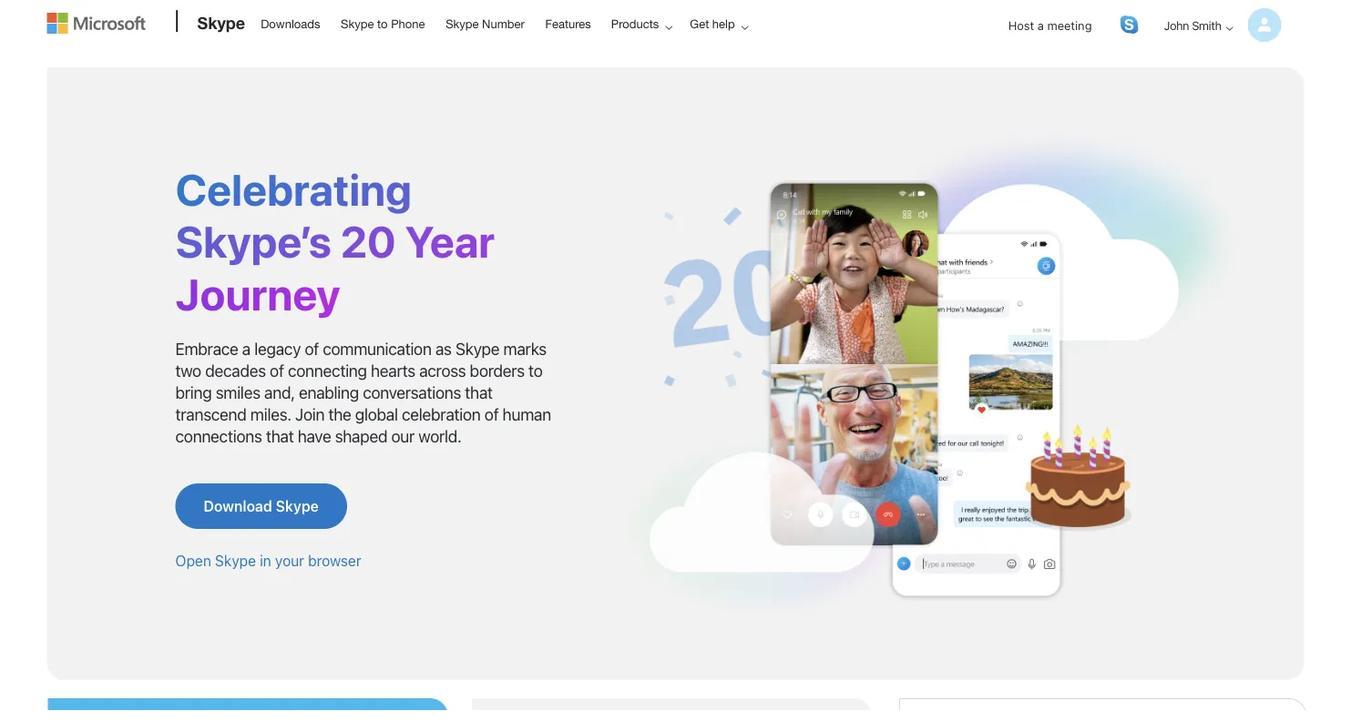 Task type: vqa. For each thing, say whether or not it's contained in the screenshot.
the this on the top left
no



Task type: describe. For each thing, give the bounding box(es) containing it.
a for host
[[1038, 18, 1044, 32]]

host a meeting link
[[994, 2, 1107, 49]]

your
[[275, 553, 304, 570]]

john smith
[[1164, 18, 1222, 32]]

download
[[204, 498, 272, 515]]

open skype in your browser link
[[175, 553, 361, 570]]

shaped
[[335, 426, 387, 446]]

john smith link
[[1150, 2, 1282, 49]]

connecting
[[288, 361, 367, 380]]

smiles
[[216, 383, 260, 402]]

number
[[482, 16, 525, 31]]

 link
[[1120, 15, 1139, 34]]

miles.
[[250, 405, 291, 424]]

borders
[[470, 361, 525, 380]]

smith
[[1192, 18, 1222, 32]]

to inside embrace a legacy of communication as skype marks two decades of connecting hearts across borders to bring smiles and, enabling conversations that transcend miles. join the global celebration of human connections that have shaped our world.
[[529, 361, 543, 380]]

bring
[[175, 383, 212, 402]]

products
[[611, 16, 659, 31]]

host
[[1008, 18, 1034, 32]]

as
[[435, 339, 452, 359]]

global
[[355, 405, 398, 424]]

our
[[391, 426, 415, 446]]

avatar image
[[1248, 8, 1282, 42]]

skype inside "link"
[[341, 16, 374, 31]]

conversations
[[363, 383, 461, 402]]

skype to phone link
[[333, 1, 433, 45]]

in
[[260, 553, 271, 570]]

skype inside 'link'
[[197, 13, 245, 32]]

the
[[328, 405, 351, 424]]

embrace
[[175, 339, 238, 359]]

transcend
[[175, 405, 247, 424]]

meeting
[[1047, 18, 1092, 32]]

skype left in
[[215, 553, 256, 570]]

browser
[[308, 553, 361, 570]]

skype number
[[446, 16, 525, 31]]

skype up your
[[276, 498, 319, 515]]

john
[[1164, 18, 1189, 32]]

features link
[[537, 1, 599, 45]]

skype inside embrace a legacy of communication as skype marks two decades of connecting hearts across borders to bring smiles and, enabling conversations that transcend miles. join the global celebration of human connections that have shaped our world.
[[456, 339, 500, 359]]

join
[[295, 405, 325, 424]]

host a meeting
[[1008, 18, 1092, 32]]

to inside "link"
[[377, 16, 388, 31]]

decades
[[205, 361, 266, 380]]

microsoft image
[[47, 13, 145, 34]]

get help
[[690, 16, 735, 31]]

help
[[712, 16, 735, 31]]

communication
[[323, 339, 432, 359]]

0 vertical spatial of
[[305, 339, 319, 359]]

marks
[[504, 339, 547, 359]]

embrace a legacy of communication as skype marks two decades of connecting hearts across borders to bring smiles and, enabling conversations that transcend miles. join the global celebration of human connections that have shaped our world.
[[175, 339, 551, 446]]

20
[[341, 215, 396, 267]]

skype left number
[[446, 16, 479, 31]]

celebrating
[[175, 163, 412, 214]]

2 vertical spatial of
[[485, 405, 499, 424]]



Task type: locate. For each thing, give the bounding box(es) containing it.
celebrating skype's 20 year journey
[[175, 163, 495, 319]]

skype
[[197, 13, 245, 32], [341, 16, 374, 31], [446, 16, 479, 31], [456, 339, 500, 359], [276, 498, 319, 515], [215, 553, 256, 570]]

menu bar
[[47, 2, 1304, 96]]

of up the connecting at bottom left
[[305, 339, 319, 359]]

download skype
[[204, 498, 319, 515]]

0 vertical spatial that
[[465, 383, 493, 402]]

1 vertical spatial a
[[242, 339, 251, 359]]

hearts
[[371, 361, 415, 380]]

0 vertical spatial to
[[377, 16, 388, 31]]

features
[[545, 16, 591, 31]]

0 vertical spatial a
[[1038, 18, 1044, 32]]

a
[[1038, 18, 1044, 32], [242, 339, 251, 359]]

skype's
[[175, 215, 332, 267]]

get help button
[[678, 1, 763, 46]]

journey
[[175, 268, 340, 319]]

0 horizontal spatial that
[[266, 426, 294, 446]]

of down legacy
[[270, 361, 284, 380]]

that
[[465, 383, 493, 402], [266, 426, 294, 446]]

a up decades at the left
[[242, 339, 251, 359]]

great video calling with skype image
[[613, 122, 1250, 625]]

enabling
[[299, 383, 359, 402]]

products button
[[599, 1, 687, 46]]

human
[[503, 405, 551, 424]]

menu bar containing host a meeting
[[47, 2, 1304, 96]]

across
[[419, 361, 466, 380]]

skype link
[[188, 1, 251, 50]]

1 horizontal spatial that
[[465, 383, 493, 402]]

that down miles.
[[266, 426, 294, 446]]

that down borders
[[465, 383, 493, 402]]

arrow down image
[[1219, 17, 1241, 39]]

0 horizontal spatial to
[[377, 16, 388, 31]]

world.
[[419, 426, 462, 446]]

connections
[[175, 426, 262, 446]]

get
[[690, 16, 709, 31]]

skype up borders
[[456, 339, 500, 359]]

skype number link
[[438, 1, 533, 45]]

skype left the downloads link
[[197, 13, 245, 32]]

celebration
[[402, 405, 481, 424]]

have
[[298, 426, 331, 446]]

0 horizontal spatial a
[[242, 339, 251, 359]]

of
[[305, 339, 319, 359], [270, 361, 284, 380], [485, 405, 499, 424]]

1 horizontal spatial a
[[1038, 18, 1044, 32]]

0 horizontal spatial of
[[270, 361, 284, 380]]

1 vertical spatial to
[[529, 361, 543, 380]]

skype to phone
[[341, 16, 425, 31]]

of left human
[[485, 405, 499, 424]]

1 horizontal spatial of
[[305, 339, 319, 359]]

1 horizontal spatial to
[[529, 361, 543, 380]]

2 horizontal spatial of
[[485, 405, 499, 424]]

open
[[175, 553, 211, 570]]

year
[[405, 215, 495, 267]]

legacy
[[254, 339, 301, 359]]

a for embrace
[[242, 339, 251, 359]]

skype left 'phone'
[[341, 16, 374, 31]]

1 vertical spatial of
[[270, 361, 284, 380]]

download skype link
[[175, 484, 347, 529]]

and,
[[264, 383, 295, 402]]

phone
[[391, 16, 425, 31]]

to left 'phone'
[[377, 16, 388, 31]]

a right host
[[1038, 18, 1044, 32]]

open skype in your browser
[[175, 553, 361, 570]]

a inside embrace a legacy of communication as skype marks two decades of connecting hearts across borders to bring smiles and, enabling conversations that transcend miles. join the global celebration of human connections that have shaped our world.
[[242, 339, 251, 359]]

downloads link
[[253, 1, 328, 45]]

two
[[175, 361, 201, 380]]

a inside menu bar
[[1038, 18, 1044, 32]]

to down marks
[[529, 361, 543, 380]]

to
[[377, 16, 388, 31], [529, 361, 543, 380]]

downloads
[[261, 16, 320, 31]]

1 vertical spatial that
[[266, 426, 294, 446]]



